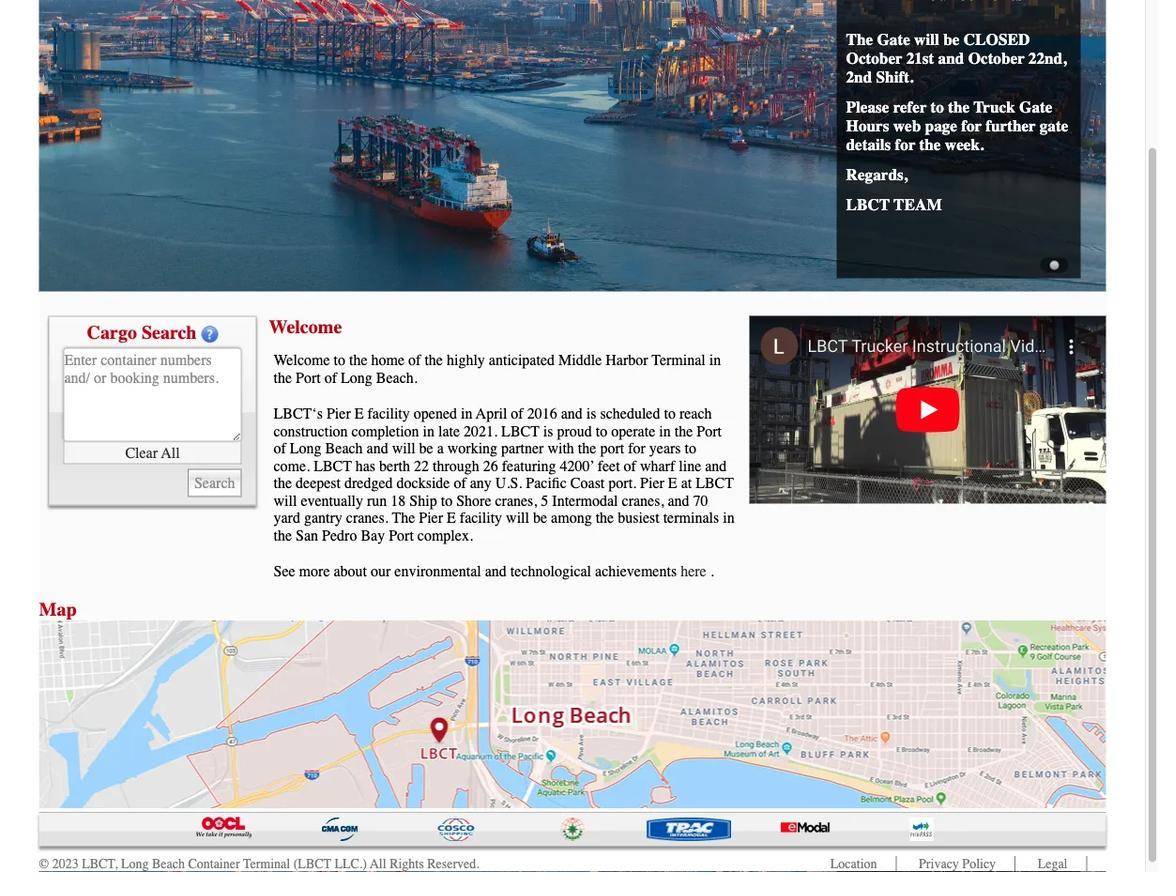 Task type: vqa. For each thing, say whether or not it's contained in the screenshot.
the top THE CARGO SEARCH
no



Task type: describe. For each thing, give the bounding box(es) containing it.
1 vertical spatial all
[[370, 856, 386, 871]]

of right feet
[[624, 457, 636, 475]]

for inside the lbct's pier e facility opened in april of 2016 and is scheduled to reach construction completion in late 2021.  lbct is proud to operate in the port of long beach and will be a working partner with the port for years to come.  lbct has berth 22 through 26 featuring 4200' feet of wharf line and the deepest dredged dockside of any u.s. pacific coast port. pier e at lbct will eventually run 18 ship to shore cranes, 5 intermodal cranes, and 70 yard gantry cranes. the pier e facility will be among the busiest terminals in the san pedro bay port complex.
[[628, 440, 646, 457]]

scheduled
[[600, 405, 660, 422]]

2016
[[527, 405, 557, 422]]

dredged
[[345, 475, 393, 492]]

5
[[541, 492, 549, 509]]

middle
[[559, 352, 602, 369]]

achievements
[[595, 563, 677, 580]]

cargo
[[87, 322, 137, 343]]

busiest
[[618, 509, 660, 527]]

about
[[334, 563, 367, 580]]

1 cranes, from the left
[[495, 492, 537, 509]]

container
[[188, 856, 240, 871]]

Enter container numbers and/ or booking numbers. text field
[[63, 348, 242, 442]]

to left reach
[[664, 405, 676, 422]]

home
[[371, 352, 405, 369]]

welcome for welcome
[[269, 316, 342, 337]]

week.
[[945, 136, 984, 154]]

see more about our environmental and technological achievements here .
[[274, 563, 714, 580]]

cranes.
[[346, 509, 388, 527]]

in right 70
[[723, 509, 735, 527]]

years
[[649, 440, 681, 457]]

1 vertical spatial beach
[[152, 856, 185, 871]]

the inside the lbct's pier e facility opened in april of 2016 and is scheduled to reach construction completion in late 2021.  lbct is proud to operate in the port of long beach and will be a working partner with the port for years to come.  lbct has berth 22 through 26 featuring 4200' feet of wharf line and the deepest dredged dockside of any u.s. pacific coast port. pier e at lbct will eventually run 18 ship to shore cranes, 5 intermodal cranes, and 70 yard gantry cranes. the pier e facility will be among the busiest terminals in the san pedro bay port complex.
[[392, 509, 415, 527]]

proud
[[557, 422, 592, 440]]

and left 70
[[668, 492, 690, 509]]

beach inside the lbct's pier e facility opened in april of 2016 and is scheduled to reach construction completion in late 2021.  lbct is proud to operate in the port of long beach and will be a working partner with the port for years to come.  lbct has berth 22 through 26 featuring 4200' feet of wharf line and the deepest dredged dockside of any u.s. pacific coast port. pier e at lbct will eventually run 18 ship to shore cranes, 5 intermodal cranes, and 70 yard gantry cranes. the pier e facility will be among the busiest terminals in the san pedro bay port complex.
[[325, 440, 363, 457]]

completion
[[352, 422, 419, 440]]

22
[[414, 457, 429, 475]]

0 vertical spatial facility
[[368, 405, 410, 422]]

the up yard
[[274, 475, 292, 492]]

hours
[[846, 117, 889, 136]]

environmental
[[395, 563, 481, 580]]

70
[[693, 492, 708, 509]]

privacy policy link
[[919, 856, 996, 871]]

please refer to the truck gate hours web page for further gate details for the week.
[[846, 98, 1069, 154]]

legal
[[1038, 856, 1068, 871]]

legal link
[[1038, 856, 1068, 871]]

come.
[[274, 457, 310, 475]]

port
[[600, 440, 624, 457]]

2 horizontal spatial for
[[962, 117, 982, 136]]

harbor
[[606, 352, 648, 369]]

shift.
[[876, 68, 914, 87]]

a
[[437, 440, 444, 457]]

will inside the gate will be closed october 21st and october 22nd, 2nd shift.
[[914, 31, 940, 49]]

beach.
[[376, 369, 418, 386]]

will left a
[[392, 440, 415, 457]]

gantry
[[304, 509, 342, 527]]

privacy
[[919, 856, 959, 871]]

feet
[[598, 457, 620, 475]]

u.s.
[[496, 475, 522, 492]]

ship
[[410, 492, 437, 509]]

the right among at the bottom
[[596, 509, 614, 527]]

has
[[356, 457, 376, 475]]

working
[[448, 440, 498, 457]]

0 horizontal spatial e
[[355, 405, 364, 422]]

2nd
[[846, 68, 872, 87]]

long inside the lbct's pier e facility opened in april of 2016 and is scheduled to reach construction completion in late 2021.  lbct is proud to operate in the port of long beach and will be a working partner with the port for years to come.  lbct has berth 22 through 26 featuring 4200' feet of wharf line and the deepest dredged dockside of any u.s. pacific coast port. pier e at lbct will eventually run 18 ship to shore cranes, 5 intermodal cranes, and 70 yard gantry cranes. the pier e facility will be among the busiest terminals in the san pedro bay port complex.
[[290, 440, 322, 457]]

of left any
[[454, 475, 466, 492]]

anticipated
[[489, 352, 555, 369]]

all inside button
[[161, 444, 180, 461]]

pedro
[[322, 527, 357, 544]]

operate
[[611, 422, 656, 440]]

complex.
[[418, 527, 473, 544]]

wharf
[[640, 457, 675, 475]]

in right operate
[[659, 422, 671, 440]]

and left technological
[[485, 563, 507, 580]]

at
[[681, 475, 692, 492]]

cargo search
[[87, 322, 197, 343]]

opened
[[414, 405, 457, 422]]

to right ship
[[441, 492, 453, 509]]

eventually
[[301, 492, 363, 509]]

and right 2016
[[561, 405, 583, 422]]

here
[[681, 563, 707, 580]]

gate inside please refer to the truck gate hours web page for further gate details for the week.
[[1020, 98, 1053, 117]]

and right line at the bottom right
[[705, 457, 727, 475]]

terminals
[[663, 509, 719, 527]]

among
[[551, 509, 592, 527]]

2 vertical spatial e
[[447, 509, 456, 527]]

through
[[433, 457, 479, 475]]

lbct's pier e facility opened in april of 2016 and is scheduled to reach construction completion in late 2021.  lbct is proud to operate in the port of long beach and will be a working partner with the port for years to come.  lbct has berth 22 through 26 featuring 4200' feet of wharf line and the deepest dredged dockside of any u.s. pacific coast port. pier e at lbct will eventually run 18 ship to shore cranes, 5 intermodal cranes, and 70 yard gantry cranes. the pier e facility will be among the busiest terminals in the san pedro bay port complex.
[[274, 405, 735, 544]]

llc.)
[[335, 856, 367, 871]]

pacific
[[526, 475, 567, 492]]

the up the lbct's
[[274, 369, 292, 386]]

privacy policy
[[919, 856, 996, 871]]

highly
[[447, 352, 485, 369]]

the up line at the bottom right
[[675, 422, 693, 440]]

lbct,
[[82, 856, 118, 871]]

team
[[894, 196, 942, 215]]

dockside
[[397, 475, 450, 492]]

reserved.
[[427, 856, 480, 871]]

21st and
[[907, 49, 964, 68]]

yard
[[274, 509, 300, 527]]

run
[[367, 492, 387, 509]]

the inside the gate will be closed october 21st and october 22nd, 2nd shift.
[[846, 31, 873, 49]]

26
[[483, 457, 498, 475]]

© 2023 lbct, long beach container terminal (lbct llc.) all rights reserved.
[[39, 856, 480, 871]]

of left 2016
[[511, 405, 524, 422]]

shore
[[456, 492, 491, 509]]

partner
[[501, 440, 544, 457]]

lbct's
[[274, 405, 323, 422]]

our
[[371, 563, 391, 580]]

in left late in the left of the page
[[423, 422, 435, 440]]

.
[[710, 563, 714, 580]]

late
[[438, 422, 460, 440]]

1 horizontal spatial facility
[[460, 509, 502, 527]]

page
[[925, 117, 958, 136]]

coast
[[571, 475, 605, 492]]

clear
[[125, 444, 158, 461]]

the left highly
[[425, 352, 443, 369]]

lbct up featuring
[[501, 422, 540, 440]]

0 horizontal spatial terminal
[[243, 856, 290, 871]]



Task type: locate. For each thing, give the bounding box(es) containing it.
port right bay
[[389, 527, 414, 544]]

welcome
[[269, 316, 342, 337], [274, 352, 330, 369]]

port up line at the bottom right
[[697, 422, 722, 440]]

0 horizontal spatial facility
[[368, 405, 410, 422]]

for
[[962, 117, 982, 136], [895, 136, 916, 154], [628, 440, 646, 457]]

lbct
[[846, 196, 890, 215], [501, 422, 540, 440], [314, 457, 352, 475], [696, 475, 734, 492]]

port up the lbct's
[[296, 369, 321, 386]]

rights
[[390, 856, 424, 871]]

location
[[831, 856, 877, 871]]

the
[[846, 31, 873, 49], [392, 509, 415, 527]]

e left at
[[668, 475, 677, 492]]

refer
[[893, 98, 927, 117]]

deepest
[[296, 475, 341, 492]]

terminal left (lbct
[[243, 856, 290, 871]]

None submit
[[188, 469, 242, 497]]

cranes,
[[495, 492, 537, 509], [622, 492, 664, 509]]

0 horizontal spatial long
[[121, 856, 149, 871]]

0 vertical spatial all
[[161, 444, 180, 461]]

e left shore
[[447, 509, 456, 527]]

port inside welcome to the home of the highly anticipated middle harbor terminal in the port of long beach.
[[296, 369, 321, 386]]

pier down dockside
[[419, 509, 443, 527]]

1 horizontal spatial long
[[290, 440, 322, 457]]

0 horizontal spatial be
[[419, 440, 433, 457]]

truck
[[974, 98, 1016, 117]]

featuring
[[502, 457, 556, 475]]

all right 'llc.)'
[[370, 856, 386, 871]]

port
[[296, 369, 321, 386], [697, 422, 722, 440], [389, 527, 414, 544]]

2021.
[[464, 422, 498, 440]]

all
[[161, 444, 180, 461], [370, 856, 386, 871]]

1 horizontal spatial port
[[389, 527, 414, 544]]

1 vertical spatial port
[[697, 422, 722, 440]]

further
[[986, 117, 1036, 136]]

is
[[587, 405, 597, 422], [543, 422, 553, 440]]

april
[[476, 405, 507, 422]]

to right years
[[685, 440, 697, 457]]

1 vertical spatial pier
[[640, 475, 665, 492]]

october up the please in the top right of the page
[[846, 49, 903, 68]]

of right home
[[408, 352, 421, 369]]

4200'
[[560, 457, 594, 475]]

2 vertical spatial port
[[389, 527, 414, 544]]

1 horizontal spatial be
[[533, 509, 547, 527]]

the left home
[[349, 352, 368, 369]]

october
[[846, 49, 903, 68], [968, 49, 1025, 68]]

regards,​
[[846, 166, 908, 184]]

the left port
[[578, 440, 596, 457]]

in up reach
[[710, 352, 721, 369]]

1 vertical spatial terminal
[[243, 856, 290, 871]]

reach
[[680, 405, 712, 422]]

1 horizontal spatial pier
[[419, 509, 443, 527]]

beach left container on the left of the page
[[152, 856, 185, 871]]

2 horizontal spatial long
[[341, 369, 373, 386]]

be inside the gate will be closed october 21st and october 22nd, 2nd shift.
[[944, 31, 960, 49]]

long left beach.
[[341, 369, 373, 386]]

the right run
[[392, 509, 415, 527]]

©
[[39, 856, 49, 871]]

2 horizontal spatial port
[[697, 422, 722, 440]]

22nd,
[[1029, 49, 1067, 68]]

gate
[[1040, 117, 1069, 136]]

1 horizontal spatial terminal
[[652, 352, 706, 369]]

1 vertical spatial facility
[[460, 509, 502, 527]]

be left closed
[[944, 31, 960, 49]]

0 horizontal spatial gate
[[877, 31, 910, 49]]

0 horizontal spatial all
[[161, 444, 180, 461]]

map
[[39, 599, 77, 621]]

2 horizontal spatial be
[[944, 31, 960, 49]]

technological
[[511, 563, 591, 580]]

0 horizontal spatial pier
[[327, 405, 351, 422]]

pier right port.
[[640, 475, 665, 492]]

closed
[[964, 31, 1030, 49]]

of down the lbct's
[[274, 440, 286, 457]]

0 vertical spatial long
[[341, 369, 373, 386]]

0 vertical spatial gate
[[877, 31, 910, 49]]

terminal inside welcome to the home of the highly anticipated middle harbor terminal in the port of long beach.
[[652, 352, 706, 369]]

for right the page
[[962, 117, 982, 136]]

e
[[355, 405, 364, 422], [668, 475, 677, 492], [447, 509, 456, 527]]

to left home
[[334, 352, 345, 369]]

pier right the lbct's
[[327, 405, 351, 422]]

to inside please refer to the truck gate hours web page for further gate details for the week.
[[931, 98, 944, 117]]

0 horizontal spatial beach
[[152, 856, 185, 871]]

construction
[[274, 422, 348, 440]]

will
[[914, 31, 940, 49], [392, 440, 415, 457], [274, 492, 297, 509], [506, 509, 529, 527]]

2 horizontal spatial pier
[[640, 475, 665, 492]]

policy
[[963, 856, 996, 871]]

gate
[[877, 31, 910, 49], [1020, 98, 1053, 117]]

welcome for welcome to the home of the highly anticipated middle harbor terminal in the port of long beach.
[[274, 352, 330, 369]]

is left scheduled
[[587, 405, 597, 422]]

line
[[679, 457, 701, 475]]

to inside welcome to the home of the highly anticipated middle harbor terminal in the port of long beach.
[[334, 352, 345, 369]]

1 vertical spatial the
[[392, 509, 415, 527]]

1 vertical spatial e
[[668, 475, 677, 492]]

and
[[561, 405, 583, 422], [367, 440, 388, 457], [705, 457, 727, 475], [668, 492, 690, 509], [485, 563, 507, 580]]

cranes, left 5
[[495, 492, 537, 509]]

the gate will be closed october 21st and october 22nd, 2nd shift.
[[846, 31, 1067, 87]]

18
[[391, 492, 406, 509]]

search
[[142, 322, 197, 343]]

1 horizontal spatial is
[[587, 405, 597, 422]]

long
[[341, 369, 373, 386], [290, 440, 322, 457], [121, 856, 149, 871]]

gate up shift.
[[877, 31, 910, 49]]

welcome inside welcome to the home of the highly anticipated middle harbor terminal in the port of long beach.
[[274, 352, 330, 369]]

beach
[[325, 440, 363, 457], [152, 856, 185, 871]]

clear all button
[[63, 442, 242, 464]]

will down come.
[[274, 492, 297, 509]]

of
[[408, 352, 421, 369], [325, 369, 337, 386], [511, 405, 524, 422], [274, 440, 286, 457], [624, 457, 636, 475], [454, 475, 466, 492]]

any
[[470, 475, 492, 492]]

of up construction
[[325, 369, 337, 386]]

0 vertical spatial port
[[296, 369, 321, 386]]

1 horizontal spatial e
[[447, 509, 456, 527]]

2023
[[52, 856, 79, 871]]

facility down beach.
[[368, 405, 410, 422]]

will left 5
[[506, 509, 529, 527]]

beach up dredged
[[325, 440, 363, 457]]

for right port
[[628, 440, 646, 457]]

lbct team
[[846, 196, 942, 215]]

the left san
[[274, 527, 292, 544]]

2 horizontal spatial e
[[668, 475, 677, 492]]

0 horizontal spatial cranes,
[[495, 492, 537, 509]]

to right proud
[[596, 422, 608, 440]]

0 horizontal spatial for
[[628, 440, 646, 457]]

all right clear
[[161, 444, 180, 461]]

2 vertical spatial pier
[[419, 509, 443, 527]]

the up 2nd
[[846, 31, 873, 49]]

terminal
[[652, 352, 706, 369], [243, 856, 290, 871]]

0 vertical spatial e
[[355, 405, 364, 422]]

0 vertical spatial be
[[944, 31, 960, 49]]

is left proud
[[543, 422, 553, 440]]

bay
[[361, 527, 385, 544]]

1 horizontal spatial all
[[370, 856, 386, 871]]

october up truck
[[968, 49, 1025, 68]]

be left among at the bottom
[[533, 509, 547, 527]]

0 vertical spatial welcome
[[269, 316, 342, 337]]

lbct right at
[[696, 475, 734, 492]]

gate inside the gate will be closed october 21st and october 22nd, 2nd shift.
[[877, 31, 910, 49]]

0 vertical spatial the
[[846, 31, 873, 49]]

lbct left has
[[314, 457, 352, 475]]

location link
[[831, 856, 877, 871]]

berth
[[379, 457, 410, 475]]

in right late in the left of the page
[[461, 405, 473, 422]]

san
[[296, 527, 318, 544]]

for right details
[[895, 136, 916, 154]]

0 horizontal spatial october
[[846, 49, 903, 68]]

in inside welcome to the home of the highly anticipated middle harbor terminal in the port of long beach.
[[710, 352, 721, 369]]

facility down any
[[460, 509, 502, 527]]

1 october from the left
[[846, 49, 903, 68]]

lbct down regards,​
[[846, 196, 890, 215]]

1 horizontal spatial for
[[895, 136, 916, 154]]

2 vertical spatial be
[[533, 509, 547, 527]]

1 vertical spatial long
[[290, 440, 322, 457]]

port.
[[609, 475, 637, 492]]

1 horizontal spatial cranes,
[[622, 492, 664, 509]]

2 cranes, from the left
[[622, 492, 664, 509]]

0 vertical spatial terminal
[[652, 352, 706, 369]]

1 horizontal spatial gate
[[1020, 98, 1053, 117]]

details
[[846, 136, 891, 154]]

1 vertical spatial be
[[419, 440, 433, 457]]

1 vertical spatial gate
[[1020, 98, 1053, 117]]

1 horizontal spatial the
[[846, 31, 873, 49]]

long down the lbct's
[[290, 440, 322, 457]]

0 vertical spatial beach
[[325, 440, 363, 457]]

(lbct
[[294, 856, 331, 871]]

2 vertical spatial long
[[121, 856, 149, 871]]

here link
[[681, 563, 707, 580]]

more
[[299, 563, 330, 580]]

please
[[846, 98, 889, 117]]

0 horizontal spatial port
[[296, 369, 321, 386]]

1 horizontal spatial october
[[968, 49, 1025, 68]]

and up dredged
[[367, 440, 388, 457]]

cranes, down wharf
[[622, 492, 664, 509]]

e right construction
[[355, 405, 364, 422]]

see
[[274, 563, 295, 580]]

the left "week."
[[920, 136, 941, 154]]

the
[[948, 98, 970, 117], [920, 136, 941, 154], [349, 352, 368, 369], [425, 352, 443, 369], [274, 369, 292, 386], [675, 422, 693, 440], [578, 440, 596, 457], [274, 475, 292, 492], [596, 509, 614, 527], [274, 527, 292, 544]]

0 vertical spatial pier
[[327, 405, 351, 422]]

0 horizontal spatial is
[[543, 422, 553, 440]]

intermodal
[[552, 492, 618, 509]]

to right refer
[[931, 98, 944, 117]]

gate right truck
[[1020, 98, 1053, 117]]

0 horizontal spatial the
[[392, 509, 415, 527]]

the left truck
[[948, 98, 970, 117]]

1 vertical spatial welcome
[[274, 352, 330, 369]]

1 horizontal spatial beach
[[325, 440, 363, 457]]

will up refer
[[914, 31, 940, 49]]

terminal right harbor
[[652, 352, 706, 369]]

long inside welcome to the home of the highly anticipated middle harbor terminal in the port of long beach.
[[341, 369, 373, 386]]

be left a
[[419, 440, 433, 457]]

long right lbct,
[[121, 856, 149, 871]]

2 october from the left
[[968, 49, 1025, 68]]



